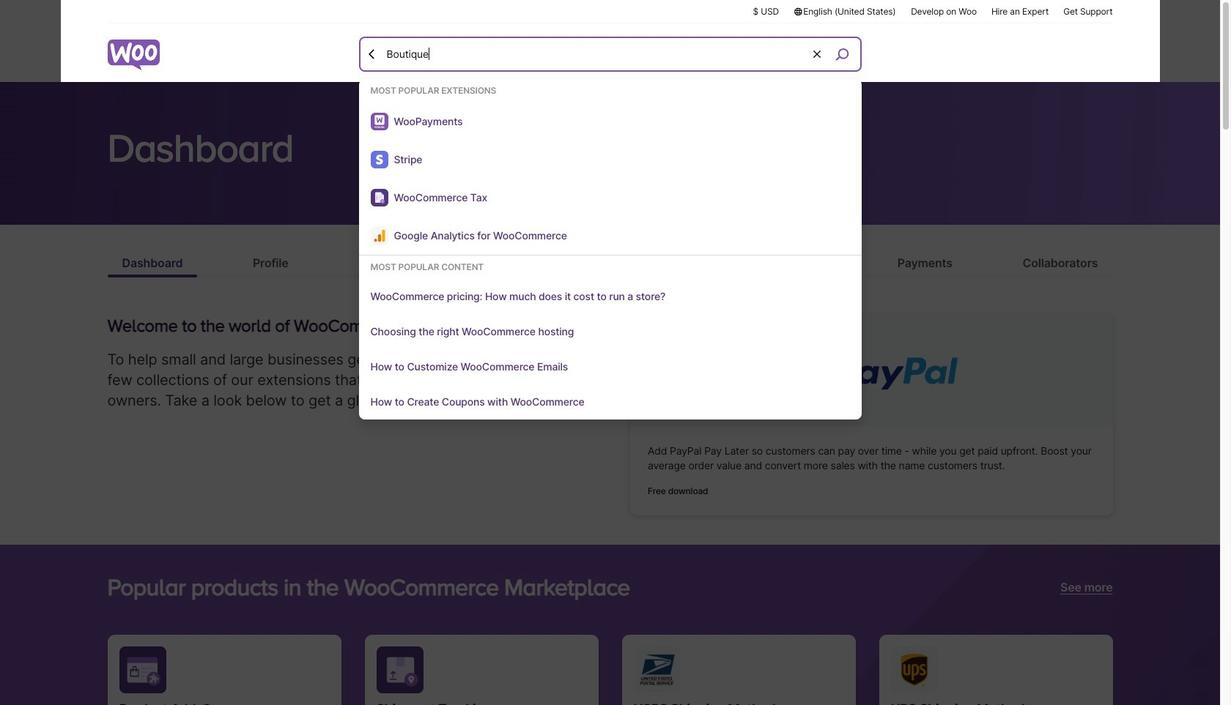 Task type: locate. For each thing, give the bounding box(es) containing it.
1 vertical spatial group
[[359, 262, 862, 420]]

group
[[359, 85, 862, 256], [359, 262, 862, 420]]

1 group from the top
[[359, 85, 862, 256]]

0 vertical spatial group
[[359, 85, 862, 256]]

2 group from the top
[[359, 262, 862, 420]]

list box
[[359, 85, 862, 420]]

None search field
[[359, 37, 862, 420]]



Task type: describe. For each thing, give the bounding box(es) containing it.
close search image
[[365, 47, 379, 61]]

Find extensions, themes, guides, and more… search field
[[383, 39, 811, 70]]



Task type: vqa. For each thing, say whether or not it's contained in the screenshot.
TYPE corresponding to Billing address
no



